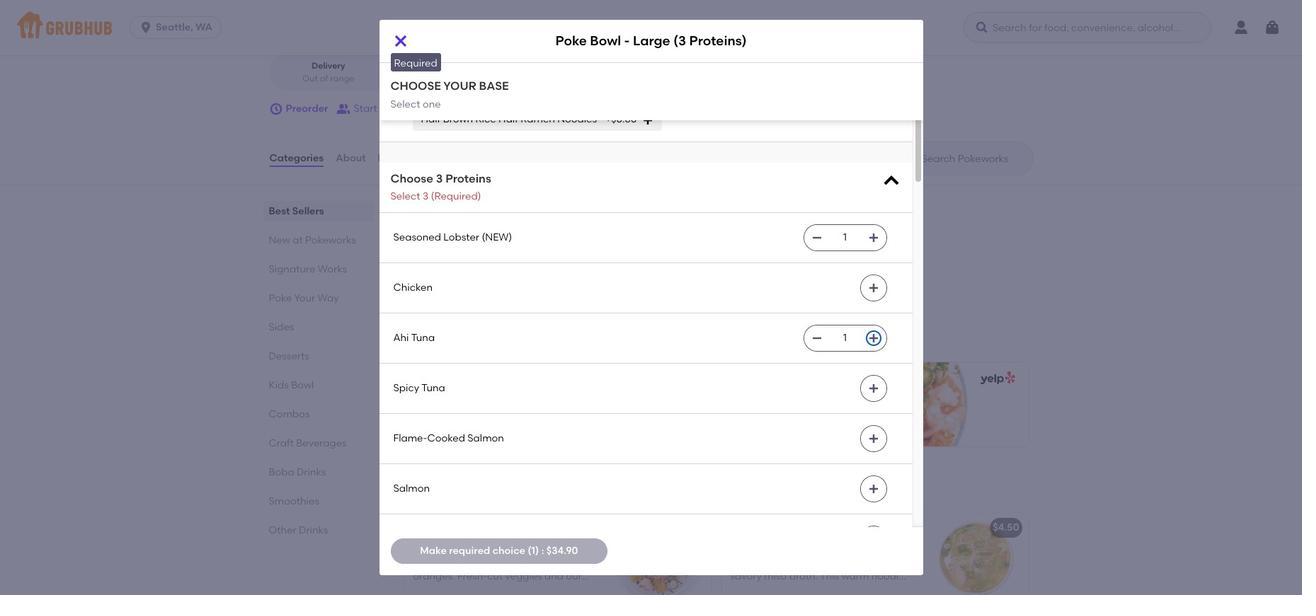 Task type: locate. For each thing, give the bounding box(es) containing it.
1 vertical spatial +$0.60
[[605, 114, 637, 126]]

flame-
[[393, 433, 427, 445]]

new at pokeworks
[[269, 234, 356, 246], [402, 480, 540, 497]]

mi
[[430, 73, 440, 83]]

1 vertical spatial proteins)
[[834, 401, 877, 413]]

see details button
[[416, 275, 469, 301]]

0 vertical spatial white
[[443, 37, 471, 49]]

yelp image
[[978, 372, 1015, 385]]

chicken noodle soup image
[[922, 513, 1028, 596]]

ramen for brown
[[521, 114, 555, 126]]

drinks down craft beverages
[[297, 467, 326, 479]]

bellevue
[[306, 3, 346, 15]]

start
[[354, 103, 377, 115]]

0 horizontal spatial 3
[[423, 191, 428, 203]]

poke for poke bowl - large (3 proteins)
[[556, 33, 587, 49]]

0 horizontal spatial bowl
[[291, 380, 314, 392]]

0 horizontal spatial new
[[269, 234, 290, 246]]

seattle, wa
[[156, 21, 212, 33]]

select inside choose your base select one
[[391, 98, 420, 110]]

Input item quantity number field
[[830, 225, 861, 251], [830, 326, 861, 352]]

1 vertical spatial input item quantity number field
[[830, 326, 861, 352]]

1 vertical spatial pokeworks
[[459, 480, 540, 497]]

start group order
[[354, 103, 437, 115]]

white for half white rice half brown rice
[[672, 63, 700, 75]]

0 vertical spatial input item quantity number field
[[830, 225, 861, 251]]

0 vertical spatial on
[[468, 239, 480, 251]]

of left $15
[[536, 239, 545, 251]]

warm
[[842, 571, 869, 583]]

bowl up the $19.00
[[759, 401, 782, 413]]

pokeworks up make required choice (1) : $34.90
[[459, 480, 540, 497]]

1 horizontal spatial brown
[[615, 37, 645, 49]]

wa
[[196, 21, 212, 33]]

0 vertical spatial new
[[269, 234, 290, 246]]

2 horizontal spatial poke
[[733, 401, 756, 413]]

1 horizontal spatial with
[[816, 585, 837, 596]]

0 vertical spatial new at pokeworks
[[269, 234, 356, 246]]

other drinks
[[269, 525, 328, 537]]

choice
[[493, 545, 525, 557]]

1 vertical spatial select
[[391, 98, 420, 110]]

0 horizontal spatial way
[[318, 293, 339, 305]]

2 vertical spatial poke
[[733, 401, 756, 413]]

correct order
[[535, 25, 591, 35]]

new at pokeworks down flame-cooked salmon
[[402, 480, 540, 497]]

0 vertical spatial brown
[[615, 37, 645, 49]]

(3
[[674, 33, 686, 49], [822, 401, 832, 413]]

0 vertical spatial pokeworks
[[305, 234, 356, 246]]

svg image
[[1264, 19, 1281, 36], [975, 21, 989, 35], [392, 33, 409, 50], [561, 38, 572, 49], [868, 233, 879, 244], [868, 484, 879, 495]]

input item quantity number field for ahi tuna
[[830, 326, 861, 352]]

1 vertical spatial drinks
[[299, 525, 328, 537]]

select
[[412, 10, 442, 22], [391, 98, 420, 110], [391, 191, 420, 203]]

(required)
[[431, 191, 481, 203]]

1 vertical spatial •
[[443, 73, 446, 83]]

select for choose
[[391, 98, 420, 110]]

on inside the $3 off offer valid on first orders of $15 or more.
[[468, 239, 480, 251]]

0 horizontal spatial pokeworks
[[305, 234, 356, 246]]

0 vertical spatial •
[[389, 3, 393, 15]]

is
[[756, 585, 763, 596]]

bowl for poke bowl - large (3 proteins)
[[590, 33, 621, 49]]

:
[[541, 545, 544, 557]]

good food
[[353, 25, 398, 35]]

on for sellers
[[468, 338, 480, 350]]

salad
[[519, 37, 547, 49], [693, 37, 721, 49], [544, 63, 572, 75]]

pickup 6.0 mi • 10–20 min
[[414, 61, 489, 83]]

other
[[269, 525, 297, 537]]

grubhub
[[483, 338, 526, 350]]

0 horizontal spatial (3
[[674, 33, 686, 49]]

noodles for half brown rice half ramen noodles
[[557, 114, 597, 126]]

min
[[474, 73, 489, 83]]

one right 214-
[[445, 10, 463, 22]]

salad down correct
[[519, 37, 547, 49]]

new down flame-
[[402, 480, 436, 497]]

ramen
[[795, 557, 826, 569]]

$15.65 button
[[405, 363, 711, 447]]

select one
[[412, 10, 463, 22]]

1 vertical spatial poke
[[269, 293, 292, 305]]

1 horizontal spatial bowl
[[590, 33, 621, 49]]

2 horizontal spatial bowl
[[759, 401, 782, 413]]

best for best sellers
[[269, 205, 290, 217]]

0 horizontal spatial with
[[730, 557, 751, 569]]

2 vertical spatial brown
[[443, 114, 473, 126]]

$3 off offer valid on first orders of $15 or more.
[[416, 222, 562, 266]]

ramen up half brown rice half ramen noodles
[[519, 88, 553, 100]]

first
[[483, 239, 501, 251]]

kids
[[269, 380, 289, 392]]

0 horizontal spatial -
[[624, 33, 630, 49]]

1 horizontal spatial way
[[348, 3, 369, 15]]

boba drinks
[[269, 467, 326, 479]]

0 horizontal spatial at
[[293, 234, 303, 246]]

way
[[348, 3, 369, 15], [318, 293, 339, 305]]

0 vertical spatial best
[[269, 205, 290, 217]]

- for poke bowl - large (3 proteins)
[[624, 33, 630, 49]]

salmon right cooked
[[468, 433, 504, 445]]

• inside pickup 6.0 mi • 10–20 min
[[443, 73, 446, 83]]

0 vertical spatial way
[[348, 3, 369, 15]]

proteins) for poke bowl - large (3 proteins)
[[689, 33, 747, 49]]

pokeworks up works
[[305, 234, 356, 246]]

1 horizontal spatial of
[[536, 239, 545, 251]]

salmon down flame-
[[393, 483, 430, 495]]

1 vertical spatial of
[[536, 239, 545, 251]]

0 vertical spatial (3
[[674, 33, 686, 49]]

0 vertical spatial tuna
[[411, 332, 435, 344]]

1 horizontal spatial •
[[443, 73, 446, 83]]

poke bowl - large (3 proteins)
[[556, 33, 747, 49]]

sellers up ordered
[[438, 318, 488, 336]]

salad up half white rice half brown rice
[[693, 37, 721, 49]]

0 horizontal spatial of
[[320, 73, 328, 83]]

with up savory
[[730, 557, 751, 569]]

2 vertical spatial white
[[443, 88, 471, 100]]

-
[[624, 33, 630, 49], [785, 401, 789, 413]]

svg image
[[139, 21, 153, 35], [735, 38, 746, 49], [617, 63, 629, 75], [815, 63, 826, 75], [269, 102, 283, 116], [643, 114, 654, 126], [881, 171, 901, 191], [811, 233, 823, 244], [868, 283, 879, 294], [811, 333, 823, 344], [868, 333, 879, 344], [868, 383, 879, 395], [868, 434, 879, 445]]

sellers down categories button
[[292, 205, 324, 217]]

order down choose
[[411, 103, 437, 115]]

2 vertical spatial select
[[391, 191, 420, 203]]

with down this
[[816, 585, 837, 596]]

0 horizontal spatial brown
[[443, 114, 473, 126]]

noodle
[[872, 571, 905, 583]]

large inside the poke bowl - large (3 proteins) $19.00
[[791, 401, 820, 413]]

0 horizontal spatial large
[[633, 33, 670, 49]]

at down cooked
[[439, 480, 455, 497]]

0 horizontal spatial order
[[411, 103, 437, 115]]

ramen down half white rice half ramen noodles
[[521, 114, 555, 126]]

salad for half white rice half salad
[[519, 37, 547, 49]]

at down best sellers
[[293, 234, 303, 246]]

white up pickup
[[443, 37, 471, 49]]

seattle,
[[156, 21, 193, 33]]

best sellers
[[269, 205, 324, 217]]

1 vertical spatial ramen
[[519, 88, 553, 100]]

new at pokeworks up signature works
[[269, 234, 356, 246]]

soup
[[730, 585, 754, 596]]

1 vertical spatial on
[[468, 338, 480, 350]]

way for your
[[318, 293, 339, 305]]

svg image inside seattle, wa button
[[139, 21, 153, 35]]

ramen up "your"
[[443, 63, 477, 75]]

0 vertical spatial of
[[320, 73, 328, 83]]

2 vertical spatial noodles
[[557, 114, 597, 126]]

chicken
[[765, 542, 803, 554]]

make required choice (1) : $34.90
[[420, 545, 578, 557]]

on right ordered
[[468, 338, 480, 350]]

1 vertical spatial bowl
[[291, 380, 314, 392]]

1 horizontal spatial (3
[[822, 401, 832, 413]]

1 horizontal spatial poke
[[556, 33, 587, 49]]

0 vertical spatial bowl
[[590, 33, 621, 49]]

1 vertical spatial noodles
[[556, 88, 595, 100]]

222
[[287, 3, 303, 15]]

2 vertical spatial ramen
[[521, 114, 555, 126]]

0 horizontal spatial sellers
[[292, 205, 324, 217]]

white
[[443, 37, 471, 49], [672, 63, 700, 75], [443, 88, 471, 100]]

promo image
[[586, 233, 638, 285]]

best down categories button
[[269, 205, 290, 217]]

1 horizontal spatial one
[[445, 10, 463, 22]]

2 input item quantity number field from the top
[[830, 326, 861, 352]]

1182
[[440, 3, 459, 15]]

0 vertical spatial order
[[569, 25, 591, 35]]

sellers for best sellers most ordered on grubhub
[[438, 318, 488, 336]]

rice for half brown rice half ramen noodles
[[475, 114, 496, 126]]

drinks
[[297, 467, 326, 479], [299, 525, 328, 537]]

on
[[468, 239, 480, 251], [468, 338, 480, 350]]

0 horizontal spatial salmon
[[393, 483, 430, 495]]

poke bowl - large (3 proteins) $19.00
[[733, 401, 877, 429]]

delicate
[[753, 557, 792, 569]]

0 vertical spatial +$0.60
[[580, 63, 612, 75]]

1 vertical spatial large
[[791, 401, 820, 413]]

svg image inside "preorder" button
[[269, 102, 283, 116]]

1 horizontal spatial pokeworks
[[459, 480, 540, 497]]

order right correct
[[569, 25, 591, 35]]

ordered
[[427, 338, 466, 350]]

delivery
[[312, 61, 345, 71]]

3 up (required)
[[436, 172, 443, 185]]

1 horizontal spatial proteins)
[[834, 401, 877, 413]]

1 input item quantity number field from the top
[[830, 225, 861, 251]]

bowl for kids bowl
[[291, 380, 314, 392]]

bowl right correct
[[590, 33, 621, 49]]

0 horizontal spatial one
[[423, 98, 441, 110]]

3 down choose at the left top of page
[[423, 191, 428, 203]]

large for poke bowl - large (3 proteins) $19.00
[[791, 401, 820, 413]]

0 vertical spatial -
[[624, 33, 630, 49]]

rice for half white rice half ramen noodles
[[474, 88, 494, 100]]

way left ne
[[348, 3, 369, 15]]

spicy tuna
[[393, 383, 445, 395]]

0 vertical spatial large
[[633, 33, 670, 49]]

select inside choose 3 proteins select 3 (required)
[[391, 191, 420, 203]]

0 vertical spatial select
[[412, 10, 442, 22]]

• right ne
[[389, 3, 393, 15]]

- inside the poke bowl - large (3 proteins) $19.00
[[785, 401, 789, 413]]

correct
[[535, 25, 567, 35]]

tuna right spicy
[[422, 383, 445, 395]]

2 horizontal spatial brown
[[748, 63, 778, 75]]

noodles
[[480, 63, 519, 75], [556, 88, 595, 100], [557, 114, 597, 126]]

1 vertical spatial way
[[318, 293, 339, 305]]

1 vertical spatial (3
[[822, 401, 832, 413]]

(3 inside the poke bowl - large (3 proteins) $19.00
[[822, 401, 832, 413]]

start group order button
[[337, 96, 437, 122]]

our
[[890, 557, 906, 569]]

of down delivery
[[320, 73, 328, 83]]

1 vertical spatial sellers
[[438, 318, 488, 336]]

1 vertical spatial -
[[785, 401, 789, 413]]

0 vertical spatial with
[[730, 557, 751, 569]]

rice for half white rice half salad
[[474, 37, 494, 49]]

required
[[394, 57, 437, 69]]

1 horizontal spatial -
[[785, 401, 789, 413]]

proteins)
[[689, 33, 747, 49], [834, 401, 877, 413]]

0 horizontal spatial proteins)
[[689, 33, 747, 49]]

ramen
[[443, 63, 477, 75], [519, 88, 553, 100], [521, 114, 555, 126]]

best
[[269, 205, 290, 217], [402, 318, 435, 336]]

good
[[353, 25, 377, 35]]

input item quantity number field for seasoned lobster (new)
[[830, 225, 861, 251]]

rice for half white rice half brown rice
[[702, 63, 723, 75]]

1 vertical spatial at
[[439, 480, 455, 497]]

3
[[436, 172, 443, 185], [423, 191, 428, 203]]

option group
[[269, 55, 512, 91]]

222 bellevue way ne button
[[286, 2, 386, 18]]

on left the first
[[468, 239, 480, 251]]

half ramen noodles half salad
[[421, 63, 572, 75]]

sellers inside the best sellers most ordered on grubhub
[[438, 318, 488, 336]]

Search Pokeworks search field
[[920, 152, 1029, 166]]

1 horizontal spatial large
[[791, 401, 820, 413]]

reviews
[[378, 152, 417, 164]]

on inside the best sellers most ordered on grubhub
[[468, 338, 480, 350]]

bowl right kids
[[291, 380, 314, 392]]

1 vertical spatial brown
[[748, 63, 778, 75]]

best inside the best sellers most ordered on grubhub
[[402, 318, 435, 336]]

proteins) inside the poke bowl - large (3 proteins) $19.00
[[834, 401, 877, 413]]

white down the half brown rice half salad
[[672, 63, 700, 75]]

cooked
[[427, 433, 465, 445]]

1 vertical spatial new
[[402, 480, 436, 497]]

1 vertical spatial order
[[411, 103, 437, 115]]

drinks right other
[[299, 525, 328, 537]]

half
[[421, 37, 441, 49], [497, 37, 516, 49], [593, 37, 613, 49], [671, 37, 691, 49], [421, 63, 441, 75], [522, 63, 541, 75], [650, 63, 670, 75], [725, 63, 745, 75], [421, 88, 441, 100], [497, 88, 516, 100], [421, 114, 441, 126], [499, 114, 518, 126]]

•
[[389, 3, 393, 15], [443, 73, 446, 83]]

1 vertical spatial best
[[402, 318, 435, 336]]

half white rice half salad
[[421, 37, 547, 49]]

0 horizontal spatial poke
[[269, 293, 292, 305]]

way right the your
[[318, 293, 339, 305]]

1 horizontal spatial order
[[569, 25, 591, 35]]

new
[[269, 234, 290, 246], [402, 480, 436, 497]]

salad down correct order
[[544, 63, 572, 75]]

• right mi
[[443, 73, 446, 83]]

white down 10–20
[[443, 88, 471, 100]]

choose 3 proteins select 3 (required)
[[391, 172, 491, 203]]

0 vertical spatial poke
[[556, 33, 587, 49]]

- for poke bowl - large (3 proteins) $19.00
[[785, 401, 789, 413]]

one down choose
[[423, 98, 441, 110]]

tuna right ahi
[[411, 332, 435, 344]]

signature works
[[269, 263, 347, 276]]

0 vertical spatial sellers
[[292, 205, 324, 217]]

new up signature
[[269, 234, 290, 246]]

bowl inside the poke bowl - large (3 proteins) $19.00
[[759, 401, 782, 413]]

select for choose
[[391, 191, 420, 203]]

1 vertical spatial new at pokeworks
[[402, 480, 540, 497]]

1 vertical spatial tuna
[[422, 383, 445, 395]]

1 vertical spatial one
[[423, 98, 441, 110]]

0 vertical spatial proteins)
[[689, 33, 747, 49]]

brown for half brown rice half salad
[[615, 37, 645, 49]]

0 horizontal spatial best
[[269, 205, 290, 217]]

boba
[[269, 467, 294, 479]]

0 horizontal spatial new at pokeworks
[[269, 234, 356, 246]]

on for off
[[468, 239, 480, 251]]

best up most
[[402, 318, 435, 336]]

tuna
[[411, 332, 435, 344], [422, 383, 445, 395]]



Task type: vqa. For each thing, say whether or not it's contained in the screenshot.
one
yes



Task type: describe. For each thing, give the bounding box(es) containing it.
poke your way
[[269, 293, 339, 305]]

ahi
[[393, 332, 409, 344]]

0 vertical spatial one
[[445, 10, 463, 22]]

preorder button
[[269, 96, 328, 122]]

signature
[[269, 263, 315, 276]]

white for half white rice half ramen noodles
[[443, 88, 471, 100]]

garnished
[[766, 585, 814, 596]]

about button
[[335, 133, 367, 184]]

drinks for other drinks
[[299, 525, 328, 537]]

desserts
[[269, 351, 309, 363]]

best for best sellers most ordered on grubhub
[[402, 318, 435, 336]]

luxe lobster bowl image
[[604, 513, 711, 596]]

salad for half ramen noodles half salad
[[544, 63, 572, 75]]

pickup
[[438, 61, 466, 71]]

drinks for boba drinks
[[297, 467, 326, 479]]

of inside delivery out of range
[[320, 73, 328, 83]]

half white rice half brown rice
[[650, 63, 801, 75]]

tuna for ahi tuna
[[411, 332, 435, 344]]

seasoned
[[393, 232, 441, 244]]

tuna for spicy tuna
[[422, 383, 445, 395]]

craft
[[269, 438, 294, 450]]

salad for half brown rice half salad
[[693, 37, 721, 49]]

0 vertical spatial noodles
[[480, 63, 519, 75]]

your
[[294, 293, 315, 305]]

of inside the $3 off offer valid on first orders of $15 or more.
[[536, 239, 545, 251]]

1 vertical spatial with
[[816, 585, 837, 596]]

$4.50
[[993, 522, 1019, 534]]

1 horizontal spatial new
[[402, 480, 436, 497]]

1 vertical spatial 3
[[423, 191, 428, 203]]

spicy
[[393, 383, 419, 395]]

(new)
[[482, 232, 512, 244]]

0 horizontal spatial •
[[389, 3, 393, 15]]

group
[[380, 103, 408, 115]]

green
[[839, 585, 867, 596]]

10–20
[[449, 73, 472, 83]]

$15
[[548, 239, 562, 251]]

222 bellevue way ne • (425) 214-1182
[[287, 3, 459, 15]]

your
[[444, 79, 476, 93]]

make
[[420, 545, 447, 557]]

0 vertical spatial at
[[293, 234, 303, 246]]

rice for half brown rice half salad
[[648, 37, 669, 49]]

half brown rice half salad
[[593, 37, 721, 49]]

range
[[330, 73, 355, 83]]

0 vertical spatial 3
[[436, 172, 443, 185]]

and
[[869, 557, 888, 569]]

choose
[[391, 79, 441, 93]]

poke for poke your way
[[269, 293, 292, 305]]

bowl for poke bowl - large (3 proteins) $19.00
[[759, 401, 782, 413]]

food
[[379, 25, 398, 35]]

onions.
[[869, 585, 903, 596]]

1 horizontal spatial at
[[439, 480, 455, 497]]

ramen for white
[[519, 88, 553, 100]]

noodles for half white rice half ramen noodles
[[556, 88, 595, 100]]

off
[[430, 222, 443, 234]]

noodles
[[829, 557, 867, 569]]

flame-cooked salmon
[[393, 433, 504, 445]]

savory chicken breast combined with delicate ramen noodles and our savory miso broth. this warm noodle soup is garnished with green onions.
[[730, 542, 906, 596]]

half brown rice half ramen noodles
[[421, 114, 597, 126]]

this
[[820, 571, 839, 583]]

$19.00
[[733, 417, 762, 429]]

0 vertical spatial ramen
[[443, 63, 477, 75]]

best sellers most ordered on grubhub
[[402, 318, 526, 350]]

(3 for poke bowl - large (3 proteins)
[[674, 33, 686, 49]]

see details
[[416, 281, 469, 294]]

lobster
[[443, 232, 479, 244]]

chicken
[[393, 282, 433, 294]]

savory
[[730, 542, 763, 554]]

1 horizontal spatial new at pokeworks
[[402, 480, 540, 497]]

proteins
[[446, 172, 491, 185]]

people icon image
[[337, 102, 351, 116]]

+$0.60 for half brown rice half ramen noodles
[[605, 114, 637, 126]]

valid
[[443, 239, 466, 251]]

search icon image
[[899, 150, 916, 167]]

seasoned lobster (new)
[[393, 232, 512, 244]]

most
[[402, 338, 425, 350]]

$15.65
[[415, 417, 445, 429]]

works
[[318, 263, 347, 276]]

combos
[[269, 409, 310, 421]]

brown for half brown rice half ramen noodles
[[443, 114, 473, 126]]

orders
[[503, 239, 533, 251]]

+$0.60 for half ramen noodles half salad
[[580, 63, 612, 75]]

miso
[[764, 571, 787, 583]]

or
[[416, 253, 426, 266]]

out
[[302, 73, 318, 83]]

sellers for best sellers
[[292, 205, 324, 217]]

order inside button
[[411, 103, 437, 115]]

way for bellevue
[[348, 3, 369, 15]]

required
[[449, 545, 490, 557]]

main navigation navigation
[[0, 0, 1302, 55]]

more.
[[428, 253, 456, 266]]

sides
[[269, 322, 294, 334]]

one inside choose your base select one
[[423, 98, 441, 110]]

white for half white rice half salad
[[443, 37, 471, 49]]

(425) 214-1182 button
[[395, 3, 459, 17]]

savory
[[730, 571, 762, 583]]

categories
[[269, 152, 324, 164]]

(3 for poke bowl - large (3 proteins) $19.00
[[822, 401, 832, 413]]

beverages
[[296, 438, 347, 450]]

ahi tuna
[[393, 332, 435, 344]]

6.0
[[414, 73, 427, 83]]

offer
[[416, 239, 441, 251]]

broth.
[[789, 571, 818, 583]]

poke inside the poke bowl - large (3 proteins) $19.00
[[733, 401, 756, 413]]

see
[[416, 281, 434, 294]]

reviews button
[[377, 133, 418, 184]]

1 vertical spatial salmon
[[393, 483, 430, 495]]

option group containing delivery out of range
[[269, 55, 512, 91]]

$3
[[416, 222, 427, 234]]

craft beverages
[[269, 438, 347, 450]]

(1)
[[528, 545, 539, 557]]

details
[[436, 281, 469, 294]]

$34.90
[[547, 545, 578, 557]]

large for poke bowl - large (3 proteins)
[[633, 33, 670, 49]]

0 vertical spatial salmon
[[468, 433, 504, 445]]

proteins) for poke bowl - large (3 proteins) $19.00
[[834, 401, 877, 413]]

preorder
[[286, 103, 328, 115]]



